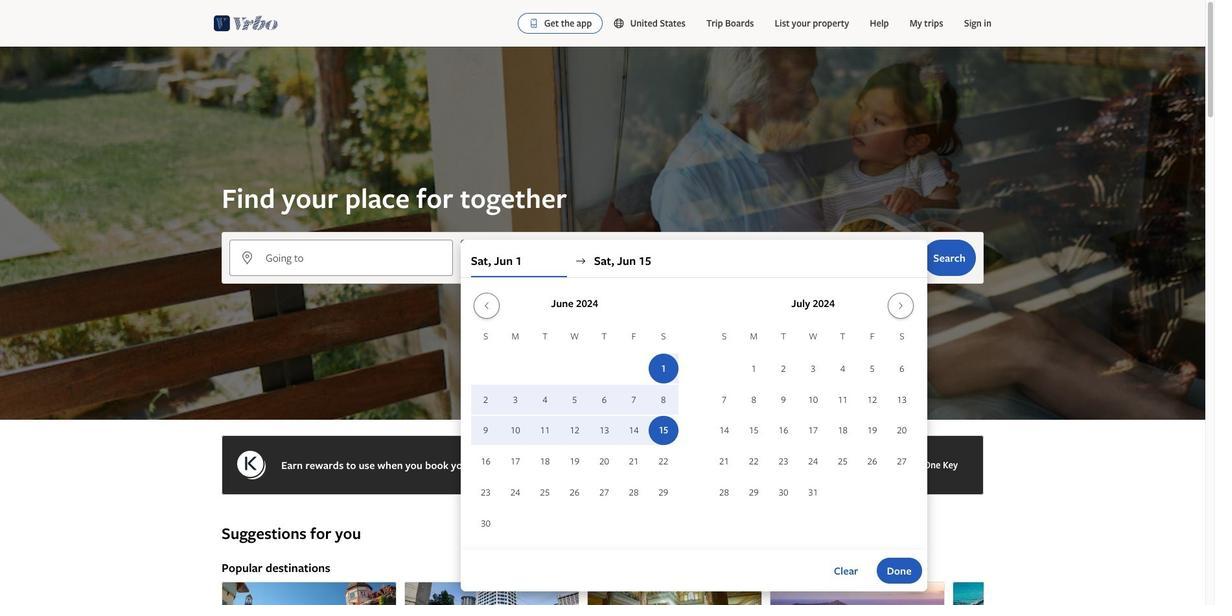 Task type: locate. For each thing, give the bounding box(es) containing it.
wizard region
[[0, 47, 1206, 592]]

next month image
[[894, 301, 909, 311]]

vrbo logo image
[[214, 13, 278, 34]]

small image
[[614, 18, 631, 29]]

main content
[[0, 47, 1206, 606]]

application inside wizard region
[[471, 288, 917, 540]]

leavenworth featuring a small town or village and street scenes image
[[222, 582, 397, 606]]

june 2024 element
[[471, 329, 679, 540]]

application
[[471, 288, 917, 540]]

makiki - lower punchbowl - tantalus showing landscape views, a sunset and a city image
[[770, 582, 946, 606]]



Task type: vqa. For each thing, say whether or not it's contained in the screenshot.
Today element
no



Task type: describe. For each thing, give the bounding box(es) containing it.
downtown seattle featuring a skyscraper, a city and street scenes image
[[405, 582, 580, 606]]

previous month image
[[479, 301, 495, 311]]

las vegas featuring interior views image
[[588, 582, 763, 606]]

cancun which includes a sandy beach, landscape views and general coastal views image
[[953, 582, 1128, 606]]

download the app button image
[[529, 18, 539, 29]]

july 2024 element
[[710, 329, 917, 509]]

directional image
[[575, 256, 587, 267]]

recently viewed region
[[214, 503, 992, 524]]



